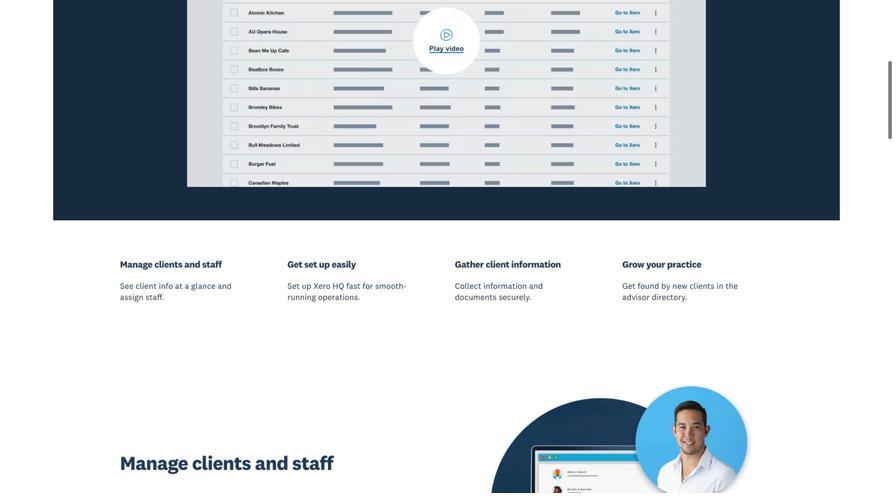 Task type: vqa. For each thing, say whether or not it's contained in the screenshot.
bookkeepers
no



Task type: locate. For each thing, give the bounding box(es) containing it.
a list of all an accounting practice's clients displays on a laptop. image
[[455, 376, 773, 494]]



